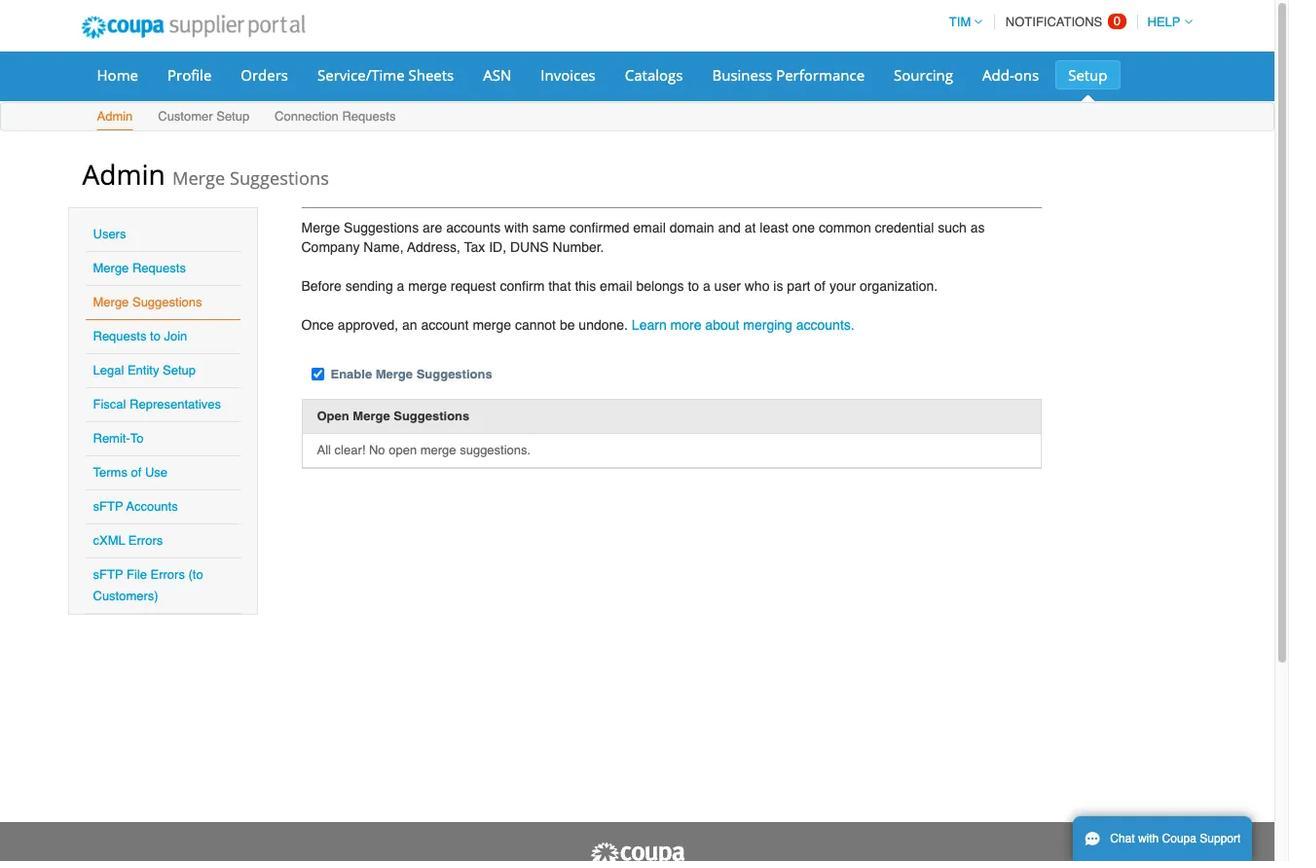 Task type: locate. For each thing, give the bounding box(es) containing it.
service/time sheets link
[[305, 60, 467, 90]]

merge down customer setup link
[[172, 167, 225, 190]]

suggestions for open
[[394, 409, 470, 423]]

join
[[164, 329, 187, 344]]

user
[[714, 279, 741, 294]]

catalogs
[[625, 65, 683, 85]]

home link
[[84, 60, 151, 90]]

suggestions for admin
[[230, 167, 329, 190]]

requests down service/time
[[342, 109, 396, 124]]

sftp inside sftp file errors (to customers)
[[93, 568, 123, 582]]

no
[[369, 443, 385, 458]]

suggestions down connection
[[230, 167, 329, 190]]

1 vertical spatial sftp
[[93, 568, 123, 582]]

with right chat
[[1138, 833, 1159, 846]]

a left user
[[703, 279, 711, 294]]

to
[[130, 431, 144, 446]]

0 horizontal spatial to
[[150, 329, 161, 344]]

domain
[[670, 220, 714, 236]]

confirmed
[[570, 220, 630, 236]]

use
[[145, 466, 168, 480]]

0 vertical spatial of
[[814, 279, 826, 294]]

suggestions
[[230, 167, 329, 190], [344, 220, 419, 236], [132, 295, 202, 310], [416, 367, 492, 382], [394, 409, 470, 423]]

1 sftp from the top
[[93, 500, 123, 514]]

once
[[301, 317, 334, 333]]

1 horizontal spatial with
[[1138, 833, 1159, 846]]

0 vertical spatial email
[[633, 220, 666, 236]]

admin down home
[[97, 109, 133, 124]]

home
[[97, 65, 138, 85]]

add-ons link
[[970, 60, 1052, 90]]

fiscal representatives
[[93, 397, 221, 412]]

organization.
[[860, 279, 938, 294]]

chat with coupa support
[[1110, 833, 1241, 846]]

setup right the customer
[[216, 109, 249, 124]]

1 horizontal spatial email
[[633, 220, 666, 236]]

sending
[[345, 279, 393, 294]]

a right sending
[[397, 279, 404, 294]]

terms of use link
[[93, 466, 168, 480]]

with up duns
[[505, 220, 529, 236]]

requests to join link
[[93, 329, 187, 344]]

who
[[745, 279, 770, 294]]

0 vertical spatial sftp
[[93, 500, 123, 514]]

1 vertical spatial of
[[131, 466, 142, 480]]

learn
[[632, 317, 667, 333]]

1 horizontal spatial coupa supplier portal image
[[589, 842, 686, 862]]

merge suggestions link
[[93, 295, 202, 310]]

0 horizontal spatial coupa supplier portal image
[[68, 3, 319, 52]]

admin down admin link
[[82, 156, 165, 193]]

email left domain
[[633, 220, 666, 236]]

admin
[[97, 109, 133, 124], [82, 156, 165, 193]]

to
[[688, 279, 699, 294], [150, 329, 161, 344]]

duns
[[510, 240, 549, 255]]

merge up open merge suggestions
[[376, 367, 413, 382]]

merging
[[743, 317, 793, 333]]

sftp up cxml
[[93, 500, 123, 514]]

1 vertical spatial merge
[[473, 317, 511, 333]]

fiscal
[[93, 397, 126, 412]]

profile
[[168, 65, 212, 85]]

merge up company
[[301, 220, 340, 236]]

0 horizontal spatial a
[[397, 279, 404, 294]]

accounts
[[446, 220, 501, 236]]

id,
[[489, 240, 507, 255]]

open merge suggestions
[[317, 409, 470, 423]]

1 horizontal spatial to
[[688, 279, 699, 294]]

2 vertical spatial setup
[[163, 363, 196, 378]]

1 horizontal spatial setup
[[216, 109, 249, 124]]

setup link
[[1056, 60, 1120, 90]]

remit-to link
[[93, 431, 144, 446]]

setup down notifications 0
[[1068, 65, 1108, 85]]

1 vertical spatial email
[[600, 279, 633, 294]]

suggestions up all clear! no open merge suggestions.
[[394, 409, 470, 423]]

1 horizontal spatial of
[[814, 279, 826, 294]]

admin for admin
[[97, 109, 133, 124]]

is
[[774, 279, 783, 294]]

with inside merge suggestions are accounts with same confirmed email domain and at least one common credential such as company name, address, tax id, duns number.
[[505, 220, 529, 236]]

1 vertical spatial with
[[1138, 833, 1159, 846]]

navigation
[[941, 3, 1192, 41]]

that
[[548, 279, 571, 294]]

coupa supplier portal image
[[68, 3, 319, 52], [589, 842, 686, 862]]

of right part
[[814, 279, 826, 294]]

merge for account
[[473, 317, 511, 333]]

errors left (to
[[150, 568, 185, 582]]

0 vertical spatial coupa supplier portal image
[[68, 3, 319, 52]]

open
[[317, 409, 349, 423]]

requests up "merge suggestions"
[[132, 261, 186, 276]]

your
[[830, 279, 856, 294]]

suggestions down the account
[[416, 367, 492, 382]]

0 vertical spatial with
[[505, 220, 529, 236]]

admin for admin merge suggestions
[[82, 156, 165, 193]]

1 horizontal spatial a
[[703, 279, 711, 294]]

setup
[[1068, 65, 1108, 85], [216, 109, 249, 124], [163, 363, 196, 378]]

terms
[[93, 466, 127, 480]]

legal entity setup link
[[93, 363, 196, 378]]

requests up legal
[[93, 329, 146, 344]]

1 vertical spatial errors
[[150, 568, 185, 582]]

1 vertical spatial setup
[[216, 109, 249, 124]]

suggestions up name,
[[344, 220, 419, 236]]

sftp up the 'customers)'
[[93, 568, 123, 582]]

2 vertical spatial merge
[[420, 443, 456, 458]]

notifications
[[1006, 15, 1103, 29]]

2 sftp from the top
[[93, 568, 123, 582]]

requests for connection requests
[[342, 109, 396, 124]]

to right belongs
[[688, 279, 699, 294]]

to left join
[[150, 329, 161, 344]]

errors down accounts
[[128, 534, 163, 548]]

cannot
[[515, 317, 556, 333]]

open
[[389, 443, 417, 458]]

0 horizontal spatial setup
[[163, 363, 196, 378]]

email inside merge suggestions are accounts with same confirmed email domain and at least one common credential such as company name, address, tax id, duns number.
[[633, 220, 666, 236]]

learn more about merging accounts. link
[[632, 317, 855, 333]]

1 vertical spatial requests
[[132, 261, 186, 276]]

merge down 'address,'
[[408, 279, 447, 294]]

0 vertical spatial setup
[[1068, 65, 1108, 85]]

chat
[[1110, 833, 1135, 846]]

connection requests
[[275, 109, 396, 124]]

connection
[[275, 109, 339, 124]]

of
[[814, 279, 826, 294], [131, 466, 142, 480]]

legal entity setup
[[93, 363, 196, 378]]

email right this
[[600, 279, 633, 294]]

1 vertical spatial admin
[[82, 156, 165, 193]]

merge
[[172, 167, 225, 190], [301, 220, 340, 236], [93, 261, 129, 276], [93, 295, 129, 310], [376, 367, 413, 382], [353, 409, 390, 423]]

cxml errors link
[[93, 534, 163, 548]]

performance
[[776, 65, 865, 85]]

errors
[[128, 534, 163, 548], [150, 568, 185, 582]]

accounts
[[126, 500, 178, 514]]

errors inside sftp file errors (to customers)
[[150, 568, 185, 582]]

2 vertical spatial requests
[[93, 329, 146, 344]]

of left use
[[131, 466, 142, 480]]

0 vertical spatial admin
[[97, 109, 133, 124]]

navigation containing notifications 0
[[941, 3, 1192, 41]]

0 vertical spatial to
[[688, 279, 699, 294]]

None checkbox
[[311, 368, 324, 381]]

common
[[819, 220, 871, 236]]

requests
[[342, 109, 396, 124], [132, 261, 186, 276], [93, 329, 146, 344]]

suggestions inside admin merge suggestions
[[230, 167, 329, 190]]

merge right open
[[420, 443, 456, 458]]

0 vertical spatial requests
[[342, 109, 396, 124]]

orders
[[241, 65, 288, 85]]

merge down "request"
[[473, 317, 511, 333]]

email
[[633, 220, 666, 236], [600, 279, 633, 294]]

service/time
[[317, 65, 405, 85]]

a
[[397, 279, 404, 294], [703, 279, 711, 294]]

name,
[[364, 240, 404, 255]]

0 horizontal spatial with
[[505, 220, 529, 236]]

setup down join
[[163, 363, 196, 378]]

enable
[[331, 367, 372, 382]]

number.
[[553, 240, 604, 255]]

catalogs link
[[612, 60, 696, 90]]

confirm
[[500, 279, 545, 294]]

suggestions up join
[[132, 295, 202, 310]]

before
[[301, 279, 342, 294]]



Task type: describe. For each thing, give the bounding box(es) containing it.
this
[[575, 279, 596, 294]]

merge requests link
[[93, 261, 186, 276]]

sftp file errors (to customers) link
[[93, 568, 203, 604]]

address,
[[407, 240, 461, 255]]

sftp accounts link
[[93, 500, 178, 514]]

admin merge suggestions
[[82, 156, 329, 193]]

1 vertical spatial coupa supplier portal image
[[589, 842, 686, 862]]

merge suggestions are accounts with same confirmed email domain and at least one common credential such as company name, address, tax id, duns number.
[[301, 220, 985, 255]]

least
[[760, 220, 789, 236]]

cxml errors
[[93, 534, 163, 548]]

2 a from the left
[[703, 279, 711, 294]]

(to
[[188, 568, 203, 582]]

sourcing link
[[881, 60, 966, 90]]

suggestions for enable
[[416, 367, 492, 382]]

be
[[560, 317, 575, 333]]

sftp for sftp file errors (to customers)
[[93, 568, 123, 582]]

one
[[792, 220, 815, 236]]

representatives
[[130, 397, 221, 412]]

0 vertical spatial errors
[[128, 534, 163, 548]]

with inside button
[[1138, 833, 1159, 846]]

fiscal representatives link
[[93, 397, 221, 412]]

remit-
[[93, 431, 130, 446]]

tim link
[[941, 15, 983, 29]]

0 horizontal spatial of
[[131, 466, 142, 480]]

chat with coupa support button
[[1073, 817, 1253, 862]]

an
[[402, 317, 417, 333]]

admin link
[[96, 105, 134, 130]]

file
[[127, 568, 147, 582]]

belongs
[[636, 279, 684, 294]]

merge for open
[[420, 443, 456, 458]]

same
[[533, 220, 566, 236]]

merge down merge requests
[[93, 295, 129, 310]]

tim
[[949, 15, 971, 29]]

terms of use
[[93, 466, 168, 480]]

sftp accounts
[[93, 500, 178, 514]]

coupa
[[1162, 833, 1197, 846]]

connection requests link
[[274, 105, 397, 130]]

entity
[[127, 363, 159, 378]]

asn link
[[471, 60, 524, 90]]

suggestions.
[[460, 443, 531, 458]]

all
[[317, 443, 331, 458]]

merge suggestions
[[93, 295, 202, 310]]

legal
[[93, 363, 124, 378]]

merge inside admin merge suggestions
[[172, 167, 225, 190]]

invoices
[[541, 65, 596, 85]]

requests for merge requests
[[132, 261, 186, 276]]

part
[[787, 279, 811, 294]]

enable merge suggestions
[[331, 367, 492, 382]]

undone.
[[579, 317, 628, 333]]

requests to join
[[93, 329, 187, 344]]

credential
[[875, 220, 934, 236]]

merge up no
[[353, 409, 390, 423]]

business performance link
[[700, 60, 878, 90]]

sftp for sftp accounts
[[93, 500, 123, 514]]

more
[[671, 317, 702, 333]]

business performance
[[712, 65, 865, 85]]

merge requests
[[93, 261, 186, 276]]

suggestions inside merge suggestions are accounts with same confirmed email domain and at least one common credential such as company name, address, tax id, duns number.
[[344, 220, 419, 236]]

customer setup link
[[157, 105, 250, 130]]

clear!
[[335, 443, 366, 458]]

users
[[93, 227, 126, 242]]

0 horizontal spatial email
[[600, 279, 633, 294]]

customer
[[158, 109, 213, 124]]

and
[[718, 220, 741, 236]]

as
[[971, 220, 985, 236]]

2 horizontal spatial setup
[[1068, 65, 1108, 85]]

accounts.
[[796, 317, 855, 333]]

help link
[[1139, 15, 1192, 29]]

add-ons
[[983, 65, 1039, 85]]

1 a from the left
[[397, 279, 404, 294]]

0
[[1114, 14, 1121, 28]]

asn
[[483, 65, 512, 85]]

invoices link
[[528, 60, 608, 90]]

sheets
[[409, 65, 454, 85]]

about
[[705, 317, 740, 333]]

tax
[[464, 240, 485, 255]]

service/time sheets
[[317, 65, 454, 85]]

merge inside merge suggestions are accounts with same confirmed email domain and at least one common credential such as company name, address, tax id, duns number.
[[301, 220, 340, 236]]

support
[[1200, 833, 1241, 846]]

sftp file errors (to customers)
[[93, 568, 203, 604]]

1 vertical spatial to
[[150, 329, 161, 344]]

company
[[301, 240, 360, 255]]

customer setup
[[158, 109, 249, 124]]

business
[[712, 65, 773, 85]]

profile link
[[155, 60, 224, 90]]

0 vertical spatial merge
[[408, 279, 447, 294]]

merge down users
[[93, 261, 129, 276]]

users link
[[93, 227, 126, 242]]

cxml
[[93, 534, 125, 548]]

customers)
[[93, 589, 158, 604]]

such
[[938, 220, 967, 236]]

once approved, an account merge cannot be undone. learn more about merging accounts.
[[301, 317, 855, 333]]

help
[[1148, 15, 1181, 29]]



Task type: vqa. For each thing, say whether or not it's contained in the screenshot.
Sourcing
yes



